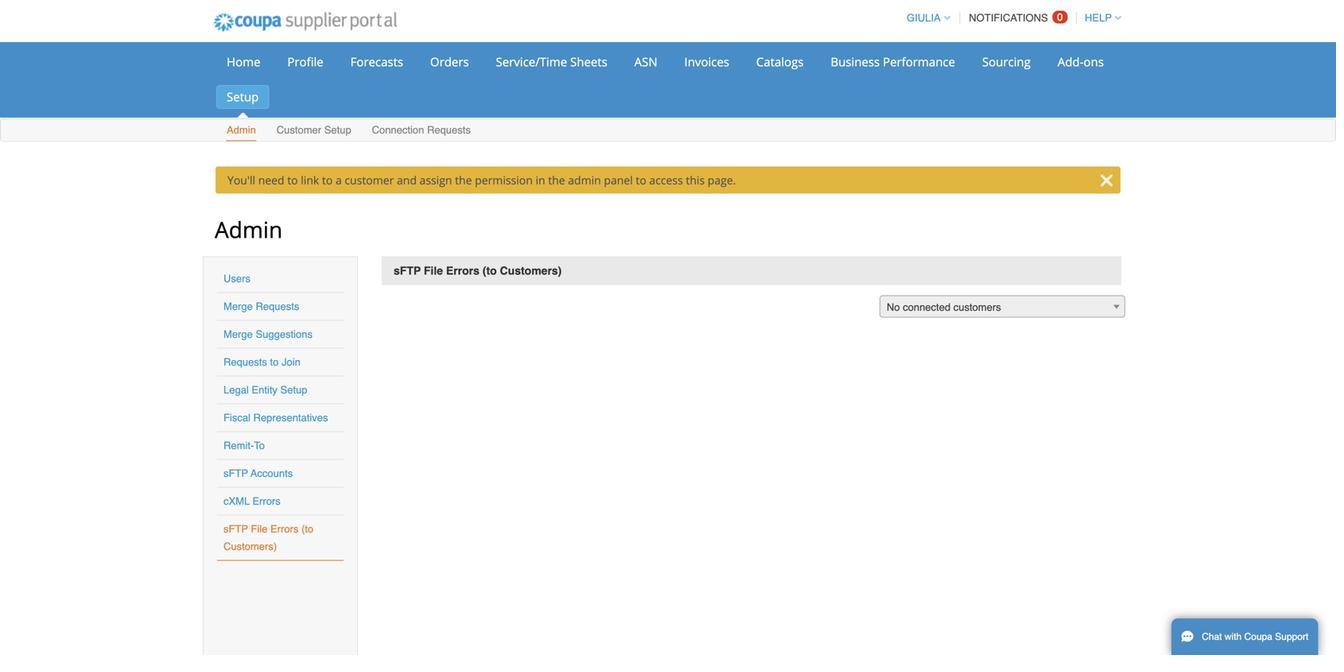 Task type: locate. For each thing, give the bounding box(es) containing it.
to
[[254, 440, 265, 452]]

0 vertical spatial requests
[[427, 124, 471, 136]]

home
[[227, 54, 260, 70]]

0 horizontal spatial setup
[[227, 89, 259, 105]]

merge requests
[[223, 301, 299, 313]]

requests to join
[[223, 356, 301, 368]]

0 vertical spatial sftp
[[394, 264, 421, 277]]

2 horizontal spatial setup
[[324, 124, 351, 136]]

cxml errors
[[223, 495, 281, 507]]

merge
[[223, 301, 253, 313], [223, 328, 253, 340]]

legal
[[223, 384, 249, 396]]

to
[[287, 173, 298, 188], [322, 173, 333, 188], [636, 173, 646, 188], [270, 356, 279, 368]]

catalogs
[[756, 54, 804, 70]]

users link
[[223, 273, 250, 285]]

1 vertical spatial merge
[[223, 328, 253, 340]]

the
[[455, 173, 472, 188], [548, 173, 565, 188]]

service/time sheets link
[[486, 50, 618, 74]]

1 vertical spatial customers)
[[223, 541, 277, 553]]

requests right connection
[[427, 124, 471, 136]]

navigation
[[900, 2, 1121, 33]]

representatives
[[253, 412, 328, 424]]

requests up the legal at the bottom
[[223, 356, 267, 368]]

1 vertical spatial setup
[[324, 124, 351, 136]]

1 horizontal spatial the
[[548, 173, 565, 188]]

0 horizontal spatial (to
[[301, 523, 314, 535]]

0 vertical spatial (to
[[483, 264, 497, 277]]

service/time sheets
[[496, 54, 607, 70]]

setup right customer
[[324, 124, 351, 136]]

merge requests link
[[223, 301, 299, 313]]

0 vertical spatial admin
[[227, 124, 256, 136]]

1 horizontal spatial sftp file errors (to customers)
[[394, 264, 562, 277]]

0
[[1057, 11, 1063, 23]]

sftp for sftp file errors (to customers) 'link'
[[223, 523, 248, 535]]

No connected customers text field
[[880, 296, 1125, 319]]

requests
[[427, 124, 471, 136], [256, 301, 299, 313], [223, 356, 267, 368]]

admin
[[227, 124, 256, 136], [215, 214, 283, 245]]

customers)
[[500, 264, 562, 277], [223, 541, 277, 553]]

1 vertical spatial sftp file errors (to customers)
[[223, 523, 314, 553]]

orders link
[[420, 50, 479, 74]]

2 vertical spatial sftp
[[223, 523, 248, 535]]

requests to join link
[[223, 356, 301, 368]]

1 the from the left
[[455, 173, 472, 188]]

(to inside sftp file errors (to customers)
[[301, 523, 314, 535]]

help
[[1085, 12, 1112, 24]]

0 horizontal spatial file
[[251, 523, 268, 535]]

notifications
[[969, 12, 1048, 24]]

sftp
[[394, 264, 421, 277], [223, 468, 248, 480], [223, 523, 248, 535]]

admin down you'll
[[215, 214, 283, 245]]

cxml errors link
[[223, 495, 281, 507]]

0 horizontal spatial the
[[455, 173, 472, 188]]

file
[[424, 264, 443, 277], [251, 523, 268, 535]]

to left a
[[322, 173, 333, 188]]

customer setup
[[277, 124, 351, 136]]

remit-to
[[223, 440, 265, 452]]

admin down setup link at the left top of page
[[227, 124, 256, 136]]

2 vertical spatial errors
[[270, 523, 299, 535]]

1 merge from the top
[[223, 301, 253, 313]]

0 vertical spatial sftp file errors (to customers)
[[394, 264, 562, 277]]

sftp file errors (to customers)
[[394, 264, 562, 277], [223, 523, 314, 553]]

1 vertical spatial file
[[251, 523, 268, 535]]

coupa
[[1244, 631, 1273, 643]]

help link
[[1078, 12, 1121, 24]]

join
[[282, 356, 301, 368]]

to left link
[[287, 173, 298, 188]]

0 vertical spatial customers)
[[500, 264, 562, 277]]

giulia
[[907, 12, 941, 24]]

to right panel
[[636, 173, 646, 188]]

users
[[223, 273, 250, 285]]

link
[[301, 173, 319, 188]]

this
[[686, 173, 705, 188]]

support
[[1275, 631, 1309, 643]]

the right "in"
[[548, 173, 565, 188]]

admin
[[568, 173, 601, 188]]

profile link
[[277, 50, 334, 74]]

add-ons link
[[1047, 50, 1114, 74]]

setup inside setup link
[[227, 89, 259, 105]]

(to
[[483, 264, 497, 277], [301, 523, 314, 535]]

2 the from the left
[[548, 173, 565, 188]]

you'll need to link to a customer and assign the permission in the admin panel to access this page.
[[227, 173, 736, 188]]

0 vertical spatial setup
[[227, 89, 259, 105]]

1 vertical spatial errors
[[252, 495, 281, 507]]

file inside sftp file errors (to customers)
[[251, 523, 268, 535]]

1 vertical spatial sftp
[[223, 468, 248, 480]]

1 vertical spatial requests
[[256, 301, 299, 313]]

merge down users link
[[223, 301, 253, 313]]

notifications 0
[[969, 11, 1063, 24]]

to left the join
[[270, 356, 279, 368]]

customer
[[345, 173, 394, 188]]

2 merge from the top
[[223, 328, 253, 340]]

errors
[[446, 264, 480, 277], [252, 495, 281, 507], [270, 523, 299, 535]]

0 horizontal spatial customers)
[[223, 541, 277, 553]]

customers) inside 'link'
[[223, 541, 277, 553]]

a
[[336, 173, 342, 188]]

0 vertical spatial merge
[[223, 301, 253, 313]]

merge for merge suggestions
[[223, 328, 253, 340]]

giulia link
[[900, 12, 950, 24]]

sourcing
[[982, 54, 1031, 70]]

permission
[[475, 173, 533, 188]]

1 horizontal spatial file
[[424, 264, 443, 277]]

the right assign
[[455, 173, 472, 188]]

No connected customers field
[[880, 295, 1125, 319]]

sftp inside sftp file errors (to customers) 'link'
[[223, 523, 248, 535]]

coupa supplier portal image
[[203, 2, 408, 42]]

fiscal representatives link
[[223, 412, 328, 424]]

no
[[887, 301, 900, 313]]

0 horizontal spatial sftp file errors (to customers)
[[223, 523, 314, 553]]

navigation containing notifications 0
[[900, 2, 1121, 33]]

1 horizontal spatial (to
[[483, 264, 497, 277]]

1 vertical spatial (to
[[301, 523, 314, 535]]

merge suggestions
[[223, 328, 313, 340]]

remit-
[[223, 440, 254, 452]]

requests for connection requests
[[427, 124, 471, 136]]

setup down the join
[[280, 384, 307, 396]]

requests up suggestions
[[256, 301, 299, 313]]

sftp for sftp accounts link
[[223, 468, 248, 480]]

2 vertical spatial setup
[[280, 384, 307, 396]]

merge down merge requests
[[223, 328, 253, 340]]

setup up the admin link
[[227, 89, 259, 105]]

setup inside customer setup link
[[324, 124, 351, 136]]



Task type: describe. For each thing, give the bounding box(es) containing it.
sftp file errors (to customers) link
[[223, 523, 314, 553]]

merge suggestions link
[[223, 328, 313, 340]]

customer
[[277, 124, 321, 136]]

ons
[[1084, 54, 1104, 70]]

1 horizontal spatial setup
[[280, 384, 307, 396]]

1 horizontal spatial customers)
[[500, 264, 562, 277]]

merge for merge requests
[[223, 301, 253, 313]]

in
[[536, 173, 545, 188]]

entity
[[252, 384, 278, 396]]

2 vertical spatial requests
[[223, 356, 267, 368]]

forecasts link
[[340, 50, 414, 74]]

1 vertical spatial admin
[[215, 214, 283, 245]]

business
[[831, 54, 880, 70]]

catalogs link
[[746, 50, 814, 74]]

orders
[[430, 54, 469, 70]]

add-ons
[[1058, 54, 1104, 70]]

suggestions
[[256, 328, 313, 340]]

assign
[[420, 173, 452, 188]]

profile
[[287, 54, 323, 70]]

remit-to link
[[223, 440, 265, 452]]

business performance
[[831, 54, 955, 70]]

admin link
[[226, 120, 257, 141]]

connected
[[903, 301, 951, 313]]

customers
[[953, 301, 1001, 313]]

connection requests
[[372, 124, 471, 136]]

cxml
[[223, 495, 250, 507]]

sheets
[[570, 54, 607, 70]]

sftp accounts
[[223, 468, 293, 480]]

0 vertical spatial errors
[[446, 264, 480, 277]]

fiscal
[[223, 412, 250, 424]]

customer setup link
[[276, 120, 352, 141]]

fiscal representatives
[[223, 412, 328, 424]]

forecasts
[[350, 54, 403, 70]]

chat
[[1202, 631, 1222, 643]]

sourcing link
[[972, 50, 1041, 74]]

accounts
[[251, 468, 293, 480]]

legal entity setup
[[223, 384, 307, 396]]

and
[[397, 173, 417, 188]]

asn link
[[624, 50, 668, 74]]

need
[[258, 173, 284, 188]]

chat with coupa support
[[1202, 631, 1309, 643]]

business performance link
[[820, 50, 966, 74]]

legal entity setup link
[[223, 384, 307, 396]]

errors inside 'link'
[[270, 523, 299, 535]]

setup link
[[216, 85, 269, 109]]

add-
[[1058, 54, 1084, 70]]

connection requests link
[[371, 120, 472, 141]]

you'll
[[227, 173, 255, 188]]

performance
[[883, 54, 955, 70]]

invoices
[[684, 54, 729, 70]]

home link
[[216, 50, 271, 74]]

panel
[[604, 173, 633, 188]]

service/time
[[496, 54, 567, 70]]

chat with coupa support button
[[1172, 619, 1318, 655]]

with
[[1225, 631, 1242, 643]]

requests for merge requests
[[256, 301, 299, 313]]

invoices link
[[674, 50, 740, 74]]

no connected customers
[[887, 301, 1001, 313]]

asn
[[634, 54, 657, 70]]

sftp accounts link
[[223, 468, 293, 480]]

access
[[649, 173, 683, 188]]

0 vertical spatial file
[[424, 264, 443, 277]]

connection
[[372, 124, 424, 136]]

page.
[[708, 173, 736, 188]]



Task type: vqa. For each thing, say whether or not it's contained in the screenshot.
"Coupa Supplier Portal" image to the bottom
no



